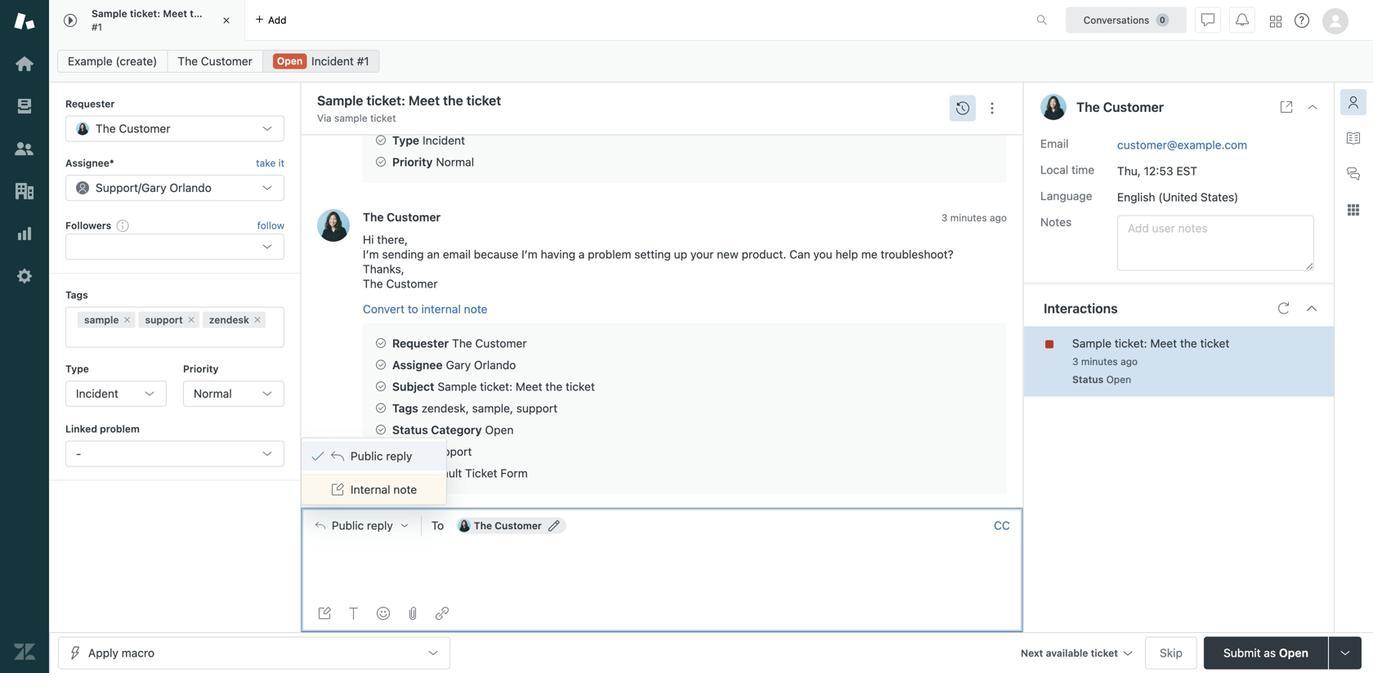 Task type: locate. For each thing, give the bounding box(es) containing it.
incident button
[[65, 381, 167, 407]]

0 horizontal spatial support
[[96, 181, 138, 194]]

1 horizontal spatial #1
[[357, 54, 369, 68]]

0 vertical spatial sample
[[92, 8, 127, 19]]

orlando up subject sample ticket: meet the ticket
[[474, 359, 516, 372]]

incident up via
[[311, 54, 354, 68]]

the
[[190, 8, 206, 19], [1180, 337, 1197, 350], [545, 380, 563, 394]]

minutes down interactions
[[1081, 356, 1118, 367]]

the customer up thu,
[[1076, 99, 1164, 115]]

type for type
[[65, 363, 89, 375]]

2 vertical spatial sample
[[438, 380, 477, 394]]

public reply up internal note
[[351, 450, 412, 463]]

note inside convert to internal note button
[[464, 303, 488, 316]]

1 horizontal spatial close image
[[1306, 101, 1319, 114]]

the up assignee*
[[96, 122, 116, 135]]

public reply inside menu item
[[351, 450, 412, 463]]

0 vertical spatial requester
[[65, 98, 115, 110]]

up
[[674, 248, 687, 261]]

1 vertical spatial public
[[332, 519, 364, 533]]

add
[[268, 14, 286, 26]]

reply down internal note
[[367, 519, 393, 533]]

0 horizontal spatial i'm
[[363, 248, 379, 261]]

troubleshoot?
[[881, 248, 954, 261]]

close image left add dropdown button
[[218, 12, 235, 29]]

1 horizontal spatial sample
[[334, 112, 367, 124]]

ticket
[[208, 8, 235, 19], [370, 112, 396, 124], [1200, 337, 1230, 350], [566, 380, 595, 394], [1091, 648, 1118, 659]]

0 vertical spatial close image
[[218, 12, 235, 29]]

priority
[[392, 155, 433, 169], [183, 363, 219, 375]]

open right as
[[1279, 647, 1309, 660]]

0 horizontal spatial type
[[65, 363, 89, 375]]

form right ticket at the left bottom
[[500, 467, 528, 480]]

0 vertical spatial the customer link
[[167, 50, 263, 73]]

0 vertical spatial support
[[145, 314, 183, 326]]

1 vertical spatial requester
[[392, 337, 449, 350]]

2 form from the left
[[500, 467, 528, 480]]

#1 up the via sample ticket
[[357, 54, 369, 68]]

sample up incident popup button
[[84, 314, 119, 326]]

0 vertical spatial support
[[96, 181, 138, 194]]

priority up normal popup button
[[183, 363, 219, 375]]

normal down the type incident
[[436, 155, 474, 169]]

3 minutes ago text field up troubleshoot?
[[941, 212, 1007, 223]]

type inside conversationlabel log
[[392, 134, 419, 147]]

remove image
[[122, 315, 132, 325], [186, 315, 196, 325]]

take
[[256, 157, 276, 169]]

i'm left having
[[522, 248, 538, 261]]

ticket inside sample ticket: meet the ticket 3 minutes ago status open
[[1200, 337, 1230, 350]]

note
[[464, 303, 488, 316], [393, 483, 417, 497]]

0 horizontal spatial gary
[[141, 181, 166, 194]]

ticket: down interactions
[[1115, 337, 1147, 350]]

2 vertical spatial the
[[545, 380, 563, 394]]

(create)
[[116, 54, 157, 68]]

requester
[[65, 98, 115, 110], [392, 337, 449, 350]]

1 horizontal spatial incident
[[311, 54, 354, 68]]

open down add
[[277, 55, 303, 67]]

1 horizontal spatial remove image
[[186, 315, 196, 325]]

1 remove image from the left
[[122, 315, 132, 325]]

type for type incident
[[392, 134, 419, 147]]

convert
[[363, 303, 405, 316]]

customer down add dropdown button
[[201, 54, 252, 68]]

priority normal
[[392, 155, 474, 169]]

0 vertical spatial ticket:
[[130, 8, 160, 19]]

12:53
[[1144, 164, 1173, 178]]

problem right "a"
[[588, 248, 631, 261]]

1 vertical spatial support
[[429, 445, 472, 459]]

remove image up incident popup button
[[122, 315, 132, 325]]

gary
[[141, 181, 166, 194], [446, 359, 471, 372]]

tags
[[65, 290, 88, 301], [392, 402, 418, 415]]

0 horizontal spatial problem
[[100, 423, 140, 435]]

status up group
[[392, 424, 428, 437]]

0 vertical spatial tags
[[65, 290, 88, 301]]

public reply
[[351, 450, 412, 463], [332, 519, 393, 533]]

sample inside sample ticket: meet the ticket 3 minutes ago status open
[[1072, 337, 1112, 350]]

1 horizontal spatial gary
[[446, 359, 471, 372]]

3 down interactions
[[1072, 356, 1079, 367]]

apply macro
[[88, 647, 155, 660]]

0 horizontal spatial remove image
[[122, 315, 132, 325]]

1 horizontal spatial problem
[[588, 248, 631, 261]]

1 horizontal spatial the customer link
[[363, 210, 441, 224]]

as
[[1264, 647, 1276, 660]]

0 vertical spatial sample
[[334, 112, 367, 124]]

customer inside hi there, i'm sending an email because i'm having a problem setting up your new product. can you help me troubleshoot? thanks, the customer
[[386, 277, 438, 290]]

next available ticket
[[1021, 648, 1118, 659]]

0 horizontal spatial orlando
[[170, 181, 212, 194]]

0 vertical spatial meet
[[163, 8, 187, 19]]

1 horizontal spatial 3
[[1072, 356, 1079, 367]]

open inside secondary element
[[277, 55, 303, 67]]

help
[[836, 248, 858, 261]]

2 horizontal spatial sample
[[1072, 337, 1112, 350]]

1 horizontal spatial priority
[[392, 155, 433, 169]]

1 vertical spatial #1
[[357, 54, 369, 68]]

tags down subject
[[392, 402, 418, 415]]

open down the sample,
[[485, 424, 514, 437]]

sample down assignee gary orlando
[[438, 380, 477, 394]]

1 vertical spatial orlando
[[474, 359, 516, 372]]

the inside sample ticket: meet the ticket #1
[[190, 8, 206, 19]]

1 horizontal spatial ago
[[1121, 356, 1138, 367]]

Subject field
[[314, 91, 945, 110]]

ticket: inside sample ticket: meet the ticket 3 minutes ago status open
[[1115, 337, 1147, 350]]

ticket: inside conversationlabel log
[[480, 380, 513, 394]]

0 horizontal spatial minutes
[[950, 212, 987, 223]]

public reply down internal
[[332, 519, 393, 533]]

support inside the assignee* element
[[96, 181, 138, 194]]

0 horizontal spatial status
[[392, 424, 428, 437]]

1 vertical spatial meet
[[1150, 337, 1177, 350]]

ticket: for sample ticket: meet the ticket 3 minutes ago status open
[[1115, 337, 1147, 350]]

open
[[277, 55, 303, 67], [1106, 374, 1131, 385], [485, 424, 514, 437], [1279, 647, 1309, 660]]

1 horizontal spatial status
[[1072, 374, 1104, 385]]

events image
[[956, 102, 969, 115]]

form
[[392, 467, 421, 480], [500, 467, 528, 480]]

incident inside popup button
[[76, 387, 118, 400]]

0 horizontal spatial requester
[[65, 98, 115, 110]]

1 vertical spatial reply
[[367, 519, 393, 533]]

0 vertical spatial problem
[[588, 248, 631, 261]]

1 horizontal spatial ticket:
[[480, 380, 513, 394]]

format text image
[[347, 607, 360, 620]]

0 vertical spatial minutes
[[950, 212, 987, 223]]

i'm down hi
[[363, 248, 379, 261]]

0 horizontal spatial form
[[392, 467, 421, 480]]

2 vertical spatial meet
[[516, 380, 542, 394]]

close image
[[218, 12, 235, 29], [1306, 101, 1319, 114]]

the right 'user' icon
[[1076, 99, 1100, 115]]

orlando
[[170, 181, 212, 194], [474, 359, 516, 372]]

2 vertical spatial incident
[[76, 387, 118, 400]]

gary down the requester element at the left top
[[141, 181, 166, 194]]

the inside secondary element
[[178, 54, 198, 68]]

the customer
[[178, 54, 252, 68], [1076, 99, 1164, 115], [96, 122, 170, 135], [363, 210, 441, 224], [474, 520, 542, 532]]

public reply button
[[301, 509, 421, 543]]

sample for sample ticket: meet the ticket 3 minutes ago status open
[[1072, 337, 1112, 350]]

customer up the /
[[119, 122, 170, 135]]

2 i'm from the left
[[522, 248, 538, 261]]

public inside menu item
[[351, 450, 383, 463]]

internal note menu item
[[302, 475, 446, 505]]

the customer link inside conversationlabel log
[[363, 210, 441, 224]]

subject sample ticket: meet the ticket
[[392, 380, 595, 394]]

1 horizontal spatial minutes
[[1081, 356, 1118, 367]]

example (create)
[[68, 54, 157, 68]]

2 horizontal spatial meet
[[1150, 337, 1177, 350]]

0 horizontal spatial normal
[[194, 387, 232, 400]]

incident for incident #1
[[311, 54, 354, 68]]

0 horizontal spatial the customer link
[[167, 50, 263, 73]]

the down thanks,
[[363, 277, 383, 290]]

0 vertical spatial 3 minutes ago text field
[[941, 212, 1007, 223]]

2 remove image from the left
[[186, 315, 196, 325]]

skip
[[1160, 647, 1183, 660]]

0 horizontal spatial the
[[190, 8, 206, 19]]

new
[[717, 248, 739, 261]]

admin image
[[14, 266, 35, 287]]

the customer up assignee*
[[96, 122, 170, 135]]

reply up internal note
[[386, 450, 412, 463]]

there,
[[377, 233, 408, 246]]

1 vertical spatial ticket:
[[1115, 337, 1147, 350]]

0 vertical spatial ago
[[990, 212, 1007, 223]]

1 horizontal spatial normal
[[436, 155, 474, 169]]

open down interactions
[[1106, 374, 1131, 385]]

1 vertical spatial incident
[[423, 134, 465, 147]]

get started image
[[14, 53, 35, 74]]

cc button
[[994, 519, 1010, 533]]

sample
[[334, 112, 367, 124], [84, 314, 119, 326]]

edit user image
[[548, 520, 560, 532]]

ago inside sample ticket: meet the ticket 3 minutes ago status open
[[1121, 356, 1138, 367]]

linked
[[65, 423, 97, 435]]

thu,
[[1117, 164, 1141, 178]]

/
[[138, 181, 141, 194]]

0 horizontal spatial tags
[[65, 290, 88, 301]]

support down status category open
[[429, 445, 472, 459]]

0 horizontal spatial meet
[[163, 8, 187, 19]]

can
[[790, 248, 810, 261]]

sample
[[92, 8, 127, 19], [1072, 337, 1112, 350], [438, 380, 477, 394]]

follow
[[257, 220, 284, 231]]

having
[[541, 248, 575, 261]]

via sample ticket
[[317, 112, 396, 124]]

1 horizontal spatial tags
[[392, 402, 418, 415]]

support down assignee*
[[96, 181, 138, 194]]

customer up to
[[386, 277, 438, 290]]

ticket: up (create)
[[130, 8, 160, 19]]

1 horizontal spatial orlando
[[474, 359, 516, 372]]

priority inside conversationlabel log
[[392, 155, 433, 169]]

sample down interactions
[[1072, 337, 1112, 350]]

local
[[1040, 163, 1068, 177]]

the customer inside the requester element
[[96, 122, 170, 135]]

tags inside conversationlabel log
[[392, 402, 418, 415]]

1 horizontal spatial support
[[429, 445, 472, 459]]

the customer link inside secondary element
[[167, 50, 263, 73]]

the customer right customer@example.com icon at the left bottom
[[474, 520, 542, 532]]

sample up the example (create)
[[92, 8, 127, 19]]

normal up linked problem element
[[194, 387, 232, 400]]

est
[[1177, 164, 1198, 178]]

assignee* element
[[65, 175, 284, 201]]

status
[[1072, 374, 1104, 385], [392, 424, 428, 437]]

support left zendesk
[[145, 314, 183, 326]]

customer up there,
[[387, 210, 441, 224]]

0 vertical spatial priority
[[392, 155, 433, 169]]

the customer link down sample ticket: meet the ticket #1
[[167, 50, 263, 73]]

the customer link up there,
[[363, 210, 441, 224]]

the customer down sample ticket: meet the ticket #1
[[178, 54, 252, 68]]

sample ticket: meet the ticket 3 minutes ago status open
[[1072, 337, 1230, 385]]

0 vertical spatial reply
[[386, 450, 412, 463]]

1 horizontal spatial meet
[[516, 380, 542, 394]]

0 vertical spatial normal
[[436, 155, 474, 169]]

default
[[424, 467, 462, 480]]

1 vertical spatial status
[[392, 424, 428, 437]]

0 vertical spatial #1
[[92, 21, 102, 33]]

requester inside conversationlabel log
[[392, 337, 449, 350]]

add button
[[245, 0, 296, 40]]

0 vertical spatial orlando
[[170, 181, 212, 194]]

requester up 'assignee'
[[392, 337, 449, 350]]

0 vertical spatial type
[[392, 134, 419, 147]]

minutes up troubleshoot?
[[950, 212, 987, 223]]

0 vertical spatial incident
[[311, 54, 354, 68]]

orlando right the /
[[170, 181, 212, 194]]

0 horizontal spatial #1
[[92, 21, 102, 33]]

incident inside secondary element
[[311, 54, 354, 68]]

public down internal
[[332, 519, 364, 533]]

1 vertical spatial gary
[[446, 359, 471, 372]]

reply
[[386, 450, 412, 463], [367, 519, 393, 533]]

thu, 12:53 est
[[1117, 164, 1198, 178]]

submit as open
[[1224, 647, 1309, 660]]

1 horizontal spatial form
[[500, 467, 528, 480]]

apply
[[88, 647, 118, 660]]

the down sample ticket: meet the ticket #1
[[178, 54, 198, 68]]

1 horizontal spatial note
[[464, 303, 488, 316]]

hide composer image
[[656, 502, 669, 515]]

status down interactions
[[1072, 374, 1104, 385]]

remove image for support
[[186, 315, 196, 325]]

tab containing sample ticket: meet the ticket
[[49, 0, 245, 41]]

priority down the type incident
[[392, 155, 433, 169]]

1 vertical spatial the customer link
[[363, 210, 441, 224]]

meet for sample ticket: meet the ticket 3 minutes ago status open
[[1150, 337, 1177, 350]]

(united
[[1158, 190, 1198, 204]]

1 horizontal spatial support
[[516, 402, 558, 415]]

1 vertical spatial 3
[[1072, 356, 1079, 367]]

interactions
[[1044, 301, 1118, 316]]

the up hi
[[363, 210, 384, 224]]

the customer inside secondary element
[[178, 54, 252, 68]]

3 minutes ago text field
[[941, 212, 1007, 223], [1072, 356, 1138, 367]]

minutes inside conversationlabel log
[[950, 212, 987, 223]]

problem down incident popup button
[[100, 423, 140, 435]]

1 horizontal spatial type
[[392, 134, 419, 147]]

0 horizontal spatial ticket:
[[130, 8, 160, 19]]

reply inside popup button
[[367, 519, 393, 533]]

the inside sample ticket: meet the ticket 3 minutes ago status open
[[1180, 337, 1197, 350]]

sample inside sample ticket: meet the ticket #1
[[92, 8, 127, 19]]

get help image
[[1295, 13, 1309, 28]]

apps image
[[1347, 204, 1360, 217]]

type
[[392, 134, 419, 147], [65, 363, 89, 375]]

an
[[427, 248, 440, 261]]

tags right main element
[[65, 290, 88, 301]]

insert emojis image
[[377, 607, 390, 620]]

meet inside sample ticket: meet the ticket 3 minutes ago status open
[[1150, 337, 1177, 350]]

1 vertical spatial sample
[[1072, 337, 1112, 350]]

gary down requester the customer
[[446, 359, 471, 372]]

ticket: inside sample ticket: meet the ticket #1
[[130, 8, 160, 19]]

close image inside tabs tab list
[[218, 12, 235, 29]]

close image right view more details icon
[[1306, 101, 1319, 114]]

0 horizontal spatial close image
[[218, 12, 235, 29]]

0 vertical spatial gary
[[141, 181, 166, 194]]

reporting image
[[14, 223, 35, 244]]

#1 up example
[[92, 21, 102, 33]]

0 horizontal spatial support
[[145, 314, 183, 326]]

1 form from the left
[[392, 467, 421, 480]]

via
[[317, 112, 332, 124]]

secondary element
[[49, 45, 1373, 78]]

3 up troubleshoot?
[[941, 212, 948, 223]]

the right customer@example.com icon at the left bottom
[[474, 520, 492, 532]]

linked problem element
[[65, 441, 284, 467]]

incident up priority normal
[[423, 134, 465, 147]]

1 horizontal spatial the
[[545, 380, 563, 394]]

macro
[[122, 647, 155, 660]]

incident inside conversationlabel log
[[423, 134, 465, 147]]

Add user notes text field
[[1117, 215, 1314, 271]]

ago inside conversationlabel log
[[990, 212, 1007, 223]]

1 vertical spatial priority
[[183, 363, 219, 375]]

reply inside menu item
[[386, 450, 412, 463]]

type incident
[[392, 134, 465, 147]]

ago
[[990, 212, 1007, 223], [1121, 356, 1138, 367]]

the customer up there,
[[363, 210, 441, 224]]

conversationlabel log
[[301, 84, 1023, 508]]

sample for sample ticket: meet the ticket #1
[[92, 8, 127, 19]]

incident
[[311, 54, 354, 68], [423, 134, 465, 147], [76, 387, 118, 400]]

1 vertical spatial minutes
[[1081, 356, 1118, 367]]

remove image left zendesk
[[186, 315, 196, 325]]

customer
[[201, 54, 252, 68], [1103, 99, 1164, 115], [119, 122, 170, 135], [387, 210, 441, 224], [386, 277, 438, 290], [475, 337, 527, 350], [495, 520, 542, 532]]

skip button
[[1145, 637, 1197, 670]]

tags for tags zendesk, sample, support
[[392, 402, 418, 415]]

meet inside sample ticket: meet the ticket #1
[[163, 8, 187, 19]]

0 horizontal spatial 3
[[941, 212, 948, 223]]

requester element
[[65, 116, 284, 142]]

0 vertical spatial the
[[190, 8, 206, 19]]

type up incident popup button
[[65, 363, 89, 375]]

customer@example.com image
[[458, 520, 471, 533]]

ticket: up the sample,
[[480, 380, 513, 394]]

conversations button
[[1066, 7, 1187, 33]]

1 vertical spatial type
[[65, 363, 89, 375]]

tab
[[49, 0, 245, 41]]

meet
[[163, 8, 187, 19], [1150, 337, 1177, 350], [516, 380, 542, 394]]

requester down example
[[65, 98, 115, 110]]

0 horizontal spatial note
[[393, 483, 417, 497]]

email
[[443, 248, 471, 261]]

type up priority normal
[[392, 134, 419, 147]]

sample right via
[[334, 112, 367, 124]]

public up internal
[[351, 450, 383, 463]]

1 vertical spatial ago
[[1121, 356, 1138, 367]]

3 minutes ago text field down interactions
[[1072, 356, 1138, 367]]

ticket inside conversationlabel log
[[566, 380, 595, 394]]

support right the sample,
[[516, 402, 558, 415]]

follow button
[[257, 218, 284, 233]]

1 horizontal spatial 3 minutes ago text field
[[1072, 356, 1138, 367]]

normal
[[436, 155, 474, 169], [194, 387, 232, 400]]

orlando inside the assignee* element
[[170, 181, 212, 194]]

0 horizontal spatial priority
[[183, 363, 219, 375]]

0 vertical spatial 3
[[941, 212, 948, 223]]

1 vertical spatial sample
[[84, 314, 119, 326]]

views image
[[14, 96, 35, 117]]

2 vertical spatial ticket:
[[480, 380, 513, 394]]

a
[[579, 248, 585, 261]]

customer inside the requester element
[[119, 122, 170, 135]]

incident up linked problem
[[76, 387, 118, 400]]

#1
[[92, 21, 102, 33], [357, 54, 369, 68]]

form down group
[[392, 467, 421, 480]]

Public reply composer text field
[[308, 543, 1016, 578]]



Task type: vqa. For each thing, say whether or not it's contained in the screenshot.
Suite Professional trial ends in 13 days on December 27, 2023
no



Task type: describe. For each thing, give the bounding box(es) containing it.
internal
[[421, 303, 461, 316]]

hi there, i'm sending an email because i'm having a problem setting up your new product. can you help me troubleshoot? thanks, the customer
[[363, 233, 954, 290]]

3 inside conversationlabel log
[[941, 212, 948, 223]]

zendesk
[[209, 314, 249, 326]]

gary inside the assignee* element
[[141, 181, 166, 194]]

convert to internal note
[[363, 303, 488, 316]]

you
[[813, 248, 832, 261]]

next available ticket button
[[1014, 637, 1139, 672]]

requester for requester the customer
[[392, 337, 449, 350]]

form default ticket form
[[392, 467, 528, 480]]

convert to internal note button
[[363, 302, 488, 317]]

email
[[1040, 137, 1069, 150]]

remove image for sample
[[122, 315, 132, 325]]

view more details image
[[1280, 101, 1293, 114]]

main element
[[0, 0, 49, 674]]

minutes inside sample ticket: meet the ticket 3 minutes ago status open
[[1081, 356, 1118, 367]]

zendesk image
[[14, 642, 35, 663]]

states)
[[1201, 190, 1239, 204]]

priority for priority normal
[[392, 155, 433, 169]]

3 minutes ago text field inside conversationlabel log
[[941, 212, 1007, 223]]

customer@example.com
[[1117, 138, 1247, 152]]

sending
[[382, 248, 424, 261]]

avatar image
[[317, 209, 350, 242]]

to
[[408, 303, 418, 316]]

customer inside secondary element
[[201, 54, 252, 68]]

the for sample ticket: meet the ticket 3 minutes ago status open
[[1180, 337, 1197, 350]]

status category open
[[392, 424, 514, 437]]

assignee gary orlando
[[392, 359, 516, 372]]

zendesk products image
[[1270, 16, 1282, 27]]

3 inside sample ticket: meet the ticket 3 minutes ago status open
[[1072, 356, 1079, 367]]

group
[[392, 445, 426, 459]]

open inside conversationlabel log
[[485, 424, 514, 437]]

customer up subject sample ticket: meet the ticket
[[475, 337, 527, 350]]

assignee*
[[65, 157, 114, 169]]

linked problem
[[65, 423, 140, 435]]

public reply inside popup button
[[332, 519, 393, 533]]

hi
[[363, 233, 374, 246]]

open inside sample ticket: meet the ticket 3 minutes ago status open
[[1106, 374, 1131, 385]]

the inside hi there, i'm sending an email because i'm having a problem setting up your new product. can you help me troubleshoot? thanks, the customer
[[363, 277, 383, 290]]

knowledge image
[[1347, 132, 1360, 145]]

category
[[431, 424, 482, 437]]

me
[[861, 248, 878, 261]]

remove image
[[253, 315, 262, 325]]

#1 inside secondary element
[[357, 54, 369, 68]]

sample,
[[472, 402, 513, 415]]

draft mode image
[[318, 607, 331, 620]]

it
[[278, 157, 284, 169]]

the up assignee gary orlando
[[452, 337, 472, 350]]

next
[[1021, 648, 1043, 659]]

tabs tab list
[[49, 0, 1019, 41]]

normal inside conversationlabel log
[[436, 155, 474, 169]]

assignee
[[392, 359, 443, 372]]

meet for sample ticket: meet the ticket #1
[[163, 8, 187, 19]]

requester for requester
[[65, 98, 115, 110]]

tags for tags
[[65, 290, 88, 301]]

customer context image
[[1347, 96, 1360, 109]]

the inside conversationlabel log
[[545, 380, 563, 394]]

public reply menu item
[[302, 442, 446, 471]]

ticket
[[465, 467, 497, 480]]

the customer inside conversationlabel log
[[363, 210, 441, 224]]

product.
[[742, 248, 786, 261]]

meet inside conversationlabel log
[[516, 380, 542, 394]]

example
[[68, 54, 112, 68]]

displays possible ticket submission types image
[[1339, 647, 1352, 660]]

because
[[474, 248, 518, 261]]

note inside internal note menu item
[[393, 483, 417, 497]]

english (united states)
[[1117, 190, 1239, 204]]

support inside conversationlabel log
[[429, 445, 472, 459]]

available
[[1046, 648, 1088, 659]]

take it button
[[256, 155, 284, 171]]

ticket actions image
[[986, 102, 999, 115]]

ticket: for sample ticket: meet the ticket #1
[[130, 8, 160, 19]]

notes
[[1040, 215, 1072, 229]]

to
[[431, 519, 444, 533]]

local time
[[1040, 163, 1095, 177]]

take it
[[256, 157, 284, 169]]

customers image
[[14, 138, 35, 159]]

submit
[[1224, 647, 1261, 660]]

time
[[1072, 163, 1095, 177]]

organizations image
[[14, 181, 35, 202]]

customer up customer@example.com
[[1103, 99, 1164, 115]]

zendesk,
[[422, 402, 469, 415]]

button displays agent's chat status as invisible. image
[[1202, 13, 1215, 27]]

public inside popup button
[[332, 519, 364, 533]]

subject
[[392, 380, 434, 394]]

ticket inside sample ticket: meet the ticket #1
[[208, 8, 235, 19]]

customer left edit user image
[[495, 520, 542, 532]]

example (create) button
[[57, 50, 168, 73]]

support / gary orlando
[[96, 181, 212, 194]]

your
[[691, 248, 714, 261]]

the for sample ticket: meet the ticket #1
[[190, 8, 206, 19]]

gary inside conversationlabel log
[[446, 359, 471, 372]]

-
[[76, 447, 81, 460]]

incident for incident
[[76, 387, 118, 400]]

requester the customer
[[392, 337, 527, 350]]

zendesk support image
[[14, 11, 35, 32]]

priority for priority
[[183, 363, 219, 375]]

incident #1
[[311, 54, 369, 68]]

tags zendesk, sample, support
[[392, 402, 558, 415]]

english
[[1117, 190, 1155, 204]]

#1 inside sample ticket: meet the ticket #1
[[92, 21, 102, 33]]

3 minutes ago
[[941, 212, 1007, 223]]

cc
[[994, 519, 1010, 533]]

status inside sample ticket: meet the ticket 3 minutes ago status open
[[1072, 374, 1104, 385]]

followers
[[65, 220, 111, 231]]

language
[[1040, 189, 1092, 203]]

setting
[[634, 248, 671, 261]]

followers element
[[65, 234, 284, 260]]

ticket inside next available ticket dropdown button
[[1091, 648, 1118, 659]]

thanks,
[[363, 262, 404, 276]]

normal inside popup button
[[194, 387, 232, 400]]

1 i'm from the left
[[363, 248, 379, 261]]

group support
[[392, 445, 472, 459]]

info on adding followers image
[[116, 219, 129, 232]]

orlando inside conversationlabel log
[[474, 359, 516, 372]]

normal button
[[183, 381, 284, 407]]

support inside conversationlabel log
[[516, 402, 558, 415]]

add link (cmd k) image
[[436, 607, 449, 620]]

1 vertical spatial close image
[[1306, 101, 1319, 114]]

status inside conversationlabel log
[[392, 424, 428, 437]]

internal note
[[351, 483, 417, 497]]

conversations
[[1084, 14, 1149, 26]]

add attachment image
[[406, 607, 419, 620]]

notifications image
[[1236, 13, 1249, 27]]

1 vertical spatial problem
[[100, 423, 140, 435]]

user image
[[1040, 94, 1067, 120]]

sample inside conversationlabel log
[[438, 380, 477, 394]]

problem inside hi there, i'm sending an email because i'm having a problem setting up your new product. can you help me troubleshoot? thanks, the customer
[[588, 248, 631, 261]]



